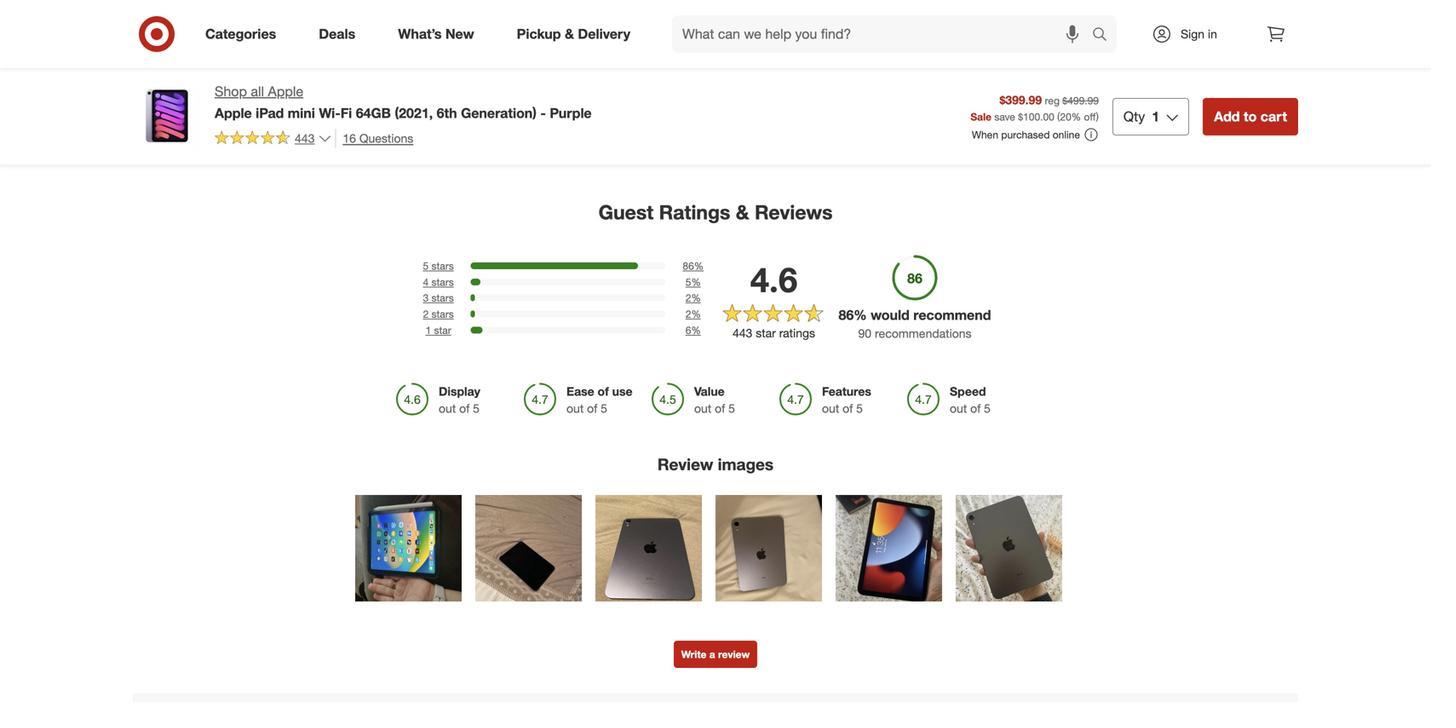 Task type: describe. For each thing, give the bounding box(es) containing it.
out for value out of 5
[[694, 401, 712, 416]]

off
[[1084, 110, 1096, 123]]

printer for canon pixma tr4720 wireless inkjet all-in-one printer - black
[[839, 66, 874, 81]]

add to cart button
[[1203, 98, 1299, 135]]

wi-
[[319, 105, 341, 121]]

pixma for tr8620a
[[1224, 36, 1257, 51]]

443 star ratings
[[733, 325, 816, 340]]

3 sponsored from the left
[[491, 66, 541, 79]]

$99.99 sale
[[509, 23, 562, 36]]

digital inside reg $439.99 western digital black 4tb sn850p hs for ps5 sponsored
[[364, 36, 398, 51]]

2 % for 3 stars
[[686, 292, 701, 304]]

7 sponsored from the left
[[1186, 66, 1237, 79]]

ssd
[[1059, 51, 1083, 66]]

ease of use out of 5
[[567, 384, 633, 416]]

1 vertical spatial &
[[736, 200, 750, 224]]

4tb
[[434, 36, 456, 51]]

)
[[1096, 110, 1099, 123]]

of for speed out of 5
[[971, 401, 981, 416]]

categories
[[205, 26, 276, 42]]

reg for $59.99
[[839, 23, 853, 36]]

portable
[[1083, 36, 1128, 51]]

add
[[1214, 108, 1240, 125]]

qty
[[1124, 108, 1146, 125]]

$129.99
[[1030, 23, 1066, 36]]

3 stars
[[423, 292, 454, 304]]

2 $99.99 from the left
[[509, 23, 539, 36]]

5 inside the "ease of use out of 5"
[[601, 401, 608, 416]]

external
[[1012, 51, 1056, 66]]

0 vertical spatial &
[[565, 26, 574, 42]]

86 %
[[683, 259, 704, 272]]

2tb
[[782, 36, 803, 51]]

ivy
[[181, 36, 200, 51]]

out for speed out of 5
[[950, 401, 967, 416]]

value out of 5
[[694, 384, 735, 416]]

% inside 86 % would recommend 90 recommendations
[[854, 307, 867, 323]]

wireless for $59.99
[[839, 51, 883, 66]]

all- for tr8620a
[[1267, 51, 1284, 66]]

storage
[[1012, 66, 1054, 81]]

90
[[859, 326, 872, 341]]

4.6
[[750, 259, 798, 301]]

sn850p inside $191.19 reg $219.99 sale western digital black 2tb sn850p hs for ps5 sponsored
[[665, 51, 709, 66]]

86 for 86 %
[[683, 259, 694, 272]]

recommendations
[[875, 326, 972, 341]]

out for features out of 5
[[822, 401, 840, 416]]

5 inside the display out of 5
[[473, 401, 480, 416]]

$59.99 $129.99 sale sandisk 1tb portable external ssd flash storage drive
[[1012, 9, 1128, 81]]

display out of 5
[[439, 384, 481, 416]]

6 %
[[686, 324, 701, 336]]

reg inside reg $439.99 western digital black 4tb sn850p hs for ps5 sponsored
[[317, 23, 332, 36]]

$191.19
[[665, 9, 707, 23]]

86 for 86 % would recommend 90 recommendations
[[839, 307, 854, 323]]

western inside $191.19 reg $219.99 sale western digital black 2tb sn850p hs for ps5 sponsored
[[665, 36, 709, 51]]

printer for canon pixma tr8620a wireless inkjet all-in-one printer
[[1186, 66, 1221, 81]]

4 stars
[[423, 276, 454, 288]]

sale for western
[[722, 23, 742, 36]]

hs inside reg $439.99 western digital black 4tb sn850p hs for ps5 sponsored
[[364, 51, 381, 66]]

% for 4 stars
[[691, 276, 701, 288]]

guest review image 1 of 6, zoom in image
[[355, 495, 462, 602]]

categories link
[[191, 15, 298, 53]]

inkjet for tr8620a
[[1234, 51, 1263, 66]]

(
[[1058, 110, 1060, 123]]

a
[[710, 648, 715, 661]]

- inside shop all apple apple ipad mini wi-fi 64gb (2021, 6th generation) - purple
[[541, 105, 546, 121]]

16 questions
[[343, 131, 414, 146]]

black inside the $59.99 reg canon pixma tr4720 wireless inkjet all-in-one printer - black
[[885, 66, 915, 81]]

display
[[439, 384, 481, 399]]

5 stars
[[423, 259, 454, 272]]

$499.99
[[1063, 94, 1099, 107]]

digital inside $191.19 reg $219.99 sale western digital black 2tb sn850p hs for ps5 sponsored
[[712, 36, 745, 51]]

photo
[[239, 36, 270, 51]]

canon for canon pixma tr8620a wireless inkjet all-in-one printer
[[1186, 36, 1221, 51]]

one for tr8620a
[[1299, 51, 1321, 66]]

purple
[[550, 105, 592, 121]]

what's new link
[[384, 15, 496, 53]]

delivery
[[578, 26, 631, 42]]

2 inside $69.99 reg $99.99 sale canon ivy 2 mini photo printer - pink sponsored
[[203, 36, 210, 51]]

$69.99 reg $99.99 sale canon ivy 2 mini photo printer - pink sponsored
[[143, 9, 270, 79]]

guest
[[599, 200, 654, 224]]

for inside reg $439.99 western digital black 4tb sn850p hs for ps5 sponsored
[[384, 51, 398, 66]]

86 % would recommend 90 recommendations
[[839, 307, 991, 341]]

speed out of 5
[[950, 384, 991, 416]]

% for 1 star
[[691, 324, 701, 336]]

shop
[[215, 83, 247, 100]]

sale left delivery
[[542, 23, 562, 36]]

$69.99
[[143, 9, 179, 23]]

2 down 3
[[423, 308, 429, 320]]

guest ratings & reviews
[[599, 200, 833, 224]]

features
[[822, 384, 872, 399]]

write a review
[[682, 648, 750, 661]]

reg $199.99 canon pixma tr8620a wireless inkjet all-in-one printer
[[1186, 23, 1321, 81]]

western inside reg $439.99 western digital black 4tb sn850p hs for ps5 sponsored
[[317, 36, 361, 51]]

qty 1
[[1124, 108, 1160, 125]]

sponsored inside reg $439.99 western digital black 4tb sn850p hs for ps5 sponsored
[[317, 66, 367, 79]]

$399.99 reg $499.99 sale save $ 100.00 ( 20 % off )
[[971, 92, 1099, 123]]

cart
[[1261, 108, 1288, 125]]

what's new
[[398, 26, 474, 42]]

image of apple ipad mini wi-fi 64gb (2021, 6th generation) - purple image
[[133, 82, 201, 150]]

1 vertical spatial apple
[[215, 105, 252, 121]]

% for 5 stars
[[694, 259, 704, 272]]

$191.19 reg $219.99 sale western digital black 2tb sn850p hs for ps5 sponsored
[[665, 9, 803, 79]]

questions
[[359, 131, 414, 146]]

would
[[871, 307, 910, 323]]

5 %
[[686, 276, 701, 288]]

0 vertical spatial apple
[[268, 83, 304, 100]]

2 up 6
[[686, 308, 691, 320]]

when purchased online
[[972, 128, 1080, 141]]

search button
[[1085, 15, 1126, 56]]

guest review image 4 of 6, zoom in image
[[716, 495, 822, 602]]

$99.99 inside $69.99 reg $99.99 sale canon ivy 2 mini photo printer - pink sponsored
[[161, 23, 192, 36]]

2 down the 5 %
[[686, 292, 691, 304]]

$59.99 for sandisk 1tb portable external ssd flash storage drive
[[1012, 9, 1048, 23]]

images
[[718, 455, 774, 474]]

flash
[[1086, 51, 1115, 66]]

stars for 2 stars
[[432, 308, 454, 320]]

tr4720
[[913, 36, 955, 51]]

pink
[[190, 51, 212, 66]]

star for 1
[[434, 324, 451, 336]]

sponsored inside $191.19 reg $219.99 sale western digital black 2tb sn850p hs for ps5 sponsored
[[665, 66, 715, 79]]

pickup & delivery
[[517, 26, 631, 42]]

black inside $191.19 reg $219.99 sale western digital black 2tb sn850p hs for ps5 sponsored
[[749, 36, 778, 51]]

mini
[[288, 105, 315, 121]]

of left use
[[598, 384, 609, 399]]

printer inside $69.99 reg $99.99 sale canon ivy 2 mini photo printer - pink sponsored
[[143, 51, 178, 66]]

% for 2 stars
[[691, 308, 701, 320]]

6 sponsored from the left
[[1012, 66, 1063, 79]]

64gb
[[356, 105, 391, 121]]

2 stars
[[423, 308, 454, 320]]

$399.99
[[1000, 92, 1042, 107]]

$219.99
[[682, 23, 719, 36]]

deals
[[319, 26, 356, 42]]

out for display out of 5
[[439, 401, 456, 416]]

review images
[[658, 455, 774, 474]]

search
[[1085, 27, 1126, 44]]

drive
[[1057, 66, 1085, 81]]

sandisk
[[1012, 36, 1055, 51]]

to
[[1244, 108, 1257, 125]]

What can we help you find? suggestions appear below search field
[[672, 15, 1097, 53]]

mini
[[213, 36, 235, 51]]

reg for $191.19
[[665, 23, 680, 36]]

sale for canon
[[194, 23, 214, 36]]

$59.99 for canon pixma tr4720 wireless inkjet all-in-one printer - black
[[839, 9, 874, 23]]



Task type: locate. For each thing, give the bounding box(es) containing it.
reg for $399.99
[[1045, 94, 1060, 107]]

inkjet inside the $59.99 reg canon pixma tr4720 wireless inkjet all-in-one printer - black
[[887, 51, 916, 66]]

digital left what's
[[364, 36, 398, 51]]

reviews
[[755, 200, 833, 224]]

2 inkjet from the left
[[1234, 51, 1263, 66]]

speed
[[950, 384, 986, 399]]

1 all- from the left
[[919, 51, 937, 66]]

printer
[[143, 51, 178, 66], [839, 66, 874, 81], [1186, 66, 1221, 81]]

6
[[686, 324, 691, 336]]

1 horizontal spatial inkjet
[[1234, 51, 1263, 66]]

in- for tr4720
[[937, 51, 951, 66]]

canon for canon pixma tr4720 wireless inkjet all-in-one printer - black
[[839, 36, 873, 51]]

pixma inside the $59.99 reg canon pixma tr4720 wireless inkjet all-in-one printer - black
[[877, 36, 910, 51]]

of inside speed out of 5
[[971, 401, 981, 416]]

one for tr4720
[[951, 51, 973, 66]]

reg left ivy
[[143, 23, 158, 36]]

sn850p inside reg $439.99 western digital black 4tb sn850p hs for ps5 sponsored
[[317, 51, 361, 66]]

out inside speed out of 5
[[950, 401, 967, 416]]

$59.99 inside '$59.99 $129.99 sale sandisk 1tb portable external ssd flash storage drive'
[[1012, 9, 1048, 23]]

3 out from the left
[[694, 401, 712, 416]]

2 for from the left
[[732, 51, 746, 66]]

1 horizontal spatial one
[[1299, 51, 1321, 66]]

2 pixma from the left
[[1224, 36, 1257, 51]]

guest review image 5 of 6, zoom in image
[[836, 495, 942, 602]]

1 sponsored from the left
[[143, 66, 194, 79]]

1 down 2 stars in the left of the page
[[426, 324, 431, 336]]

reg left $439.99 at left
[[317, 23, 332, 36]]

2 all- from the left
[[1267, 51, 1284, 66]]

of for display out of 5
[[459, 401, 470, 416]]

& right ratings
[[736, 200, 750, 224]]

wireless for reg
[[1186, 51, 1231, 66]]

reg inside $69.99 reg $99.99 sale canon ivy 2 mini photo printer - pink sponsored
[[143, 23, 158, 36]]

1 horizontal spatial wireless
[[1186, 51, 1231, 66]]

86 left would
[[839, 307, 854, 323]]

of down value
[[715, 401, 725, 416]]

0 vertical spatial 1
[[1152, 108, 1160, 125]]

out inside features out of 5
[[822, 401, 840, 416]]

2 right ivy
[[203, 36, 210, 51]]

1 horizontal spatial all-
[[1267, 51, 1284, 66]]

0 horizontal spatial in-
[[937, 51, 951, 66]]

guest review image 6 of 6, zoom in image
[[956, 495, 1063, 602]]

pickup
[[517, 26, 561, 42]]

1 in- from the left
[[937, 51, 951, 66]]

- inside the $59.99 reg canon pixma tr4720 wireless inkjet all-in-one printer - black
[[877, 66, 882, 81]]

pixma left "tr4720"
[[877, 36, 910, 51]]

$99.99 up pink
[[161, 23, 192, 36]]

in- for tr8620a
[[1284, 51, 1299, 66]]

of down display
[[459, 401, 470, 416]]

1 horizontal spatial for
[[732, 51, 746, 66]]

1
[[1152, 108, 1160, 125], [426, 324, 431, 336]]

86 up the 5 %
[[683, 259, 694, 272]]

stars down 3 stars
[[432, 308, 454, 320]]

5 sponsored from the left
[[839, 66, 889, 79]]

- left pink
[[182, 51, 186, 66]]

black left 2tb
[[749, 36, 778, 51]]

apple down shop
[[215, 105, 252, 121]]

write a review button
[[674, 641, 758, 668]]

2 one from the left
[[1299, 51, 1321, 66]]

reg
[[143, 23, 158, 36], [317, 23, 332, 36], [665, 23, 680, 36], [839, 23, 853, 36], [1186, 23, 1201, 36], [1045, 94, 1060, 107]]

sale
[[194, 23, 214, 36], [542, 23, 562, 36], [722, 23, 742, 36], [1069, 23, 1089, 36], [971, 110, 992, 123]]

1 western from the left
[[317, 36, 361, 51]]

out down features
[[822, 401, 840, 416]]

of down speed
[[971, 401, 981, 416]]

printer inside reg $199.99 canon pixma tr8620a wireless inkjet all-in-one printer
[[1186, 66, 1221, 81]]

stars down 4 stars
[[432, 292, 454, 304]]

0 vertical spatial 2 %
[[686, 292, 701, 304]]

2 western from the left
[[665, 36, 709, 51]]

1 horizontal spatial sn850p
[[665, 51, 709, 66]]

2 canon from the left
[[839, 36, 873, 51]]

in- inside reg $199.99 canon pixma tr8620a wireless inkjet all-in-one printer
[[1284, 51, 1299, 66]]

write
[[682, 648, 707, 661]]

sponsored down "deals" link
[[317, 66, 367, 79]]

2 % down the 5 %
[[686, 292, 701, 304]]

pixma
[[877, 36, 910, 51], [1224, 36, 1257, 51]]

canon
[[143, 36, 178, 51], [839, 36, 873, 51], [1186, 36, 1221, 51]]

printer down sign in
[[1186, 66, 1221, 81]]

deals link
[[304, 15, 377, 53]]

2 horizontal spatial canon
[[1186, 36, 1221, 51]]

reg up (
[[1045, 94, 1060, 107]]

0 horizontal spatial star
[[434, 324, 451, 336]]

% inside $399.99 reg $499.99 sale save $ 100.00 ( 20 % off )
[[1072, 110, 1081, 123]]

out
[[439, 401, 456, 416], [567, 401, 584, 416], [694, 401, 712, 416], [822, 401, 840, 416], [950, 401, 967, 416]]

1 $59.99 from the left
[[839, 9, 874, 23]]

0 horizontal spatial &
[[565, 26, 574, 42]]

value
[[694, 384, 725, 399]]

stars up 4 stars
[[432, 259, 454, 272]]

1 digital from the left
[[364, 36, 398, 51]]

0 horizontal spatial western
[[317, 36, 361, 51]]

2 horizontal spatial -
[[877, 66, 882, 81]]

sn850p down deals
[[317, 51, 361, 66]]

sale right $219.99
[[722, 23, 742, 36]]

sale inside $191.19 reg $219.99 sale western digital black 2tb sn850p hs for ps5 sponsored
[[722, 23, 742, 36]]

star down 2 stars in the left of the page
[[434, 324, 451, 336]]

sponsored inside $69.99 reg $99.99 sale canon ivy 2 mini photo printer - pink sponsored
[[143, 66, 194, 79]]

0 horizontal spatial printer
[[143, 51, 178, 66]]

western up fi
[[317, 36, 361, 51]]

5 out from the left
[[950, 401, 967, 416]]

for
[[384, 51, 398, 66], [732, 51, 746, 66]]

reg $439.99 western digital black 4tb sn850p hs for ps5 sponsored
[[317, 23, 456, 79]]

in-
[[937, 51, 951, 66], [1284, 51, 1299, 66]]

1 canon from the left
[[143, 36, 178, 51]]

0 horizontal spatial $99.99
[[161, 23, 192, 36]]

2 hs from the left
[[712, 51, 728, 66]]

443
[[295, 131, 315, 146], [733, 325, 753, 340]]

$59.99
[[839, 9, 874, 23], [1012, 9, 1048, 23]]

0 horizontal spatial pixma
[[877, 36, 910, 51]]

sponsored up generation) at the top of page
[[491, 66, 541, 79]]

5 inside features out of 5
[[856, 401, 863, 416]]

when
[[972, 128, 999, 141]]

0 horizontal spatial wireless
[[839, 51, 883, 66]]

443 link
[[215, 129, 332, 149]]

black down what can we help you find? suggestions appear below search field
[[885, 66, 915, 81]]

1 horizontal spatial digital
[[712, 36, 745, 51]]

guest review image 2 of 6, zoom in image
[[475, 495, 582, 602]]

hs down $219.99
[[712, 51, 728, 66]]

ratings
[[659, 200, 731, 224]]

western down $191.19
[[665, 36, 709, 51]]

sponsored down $219.99
[[665, 66, 715, 79]]

inkjet inside reg $199.99 canon pixma tr8620a wireless inkjet all-in-one printer
[[1234, 51, 1263, 66]]

1 out from the left
[[439, 401, 456, 416]]

0 horizontal spatial black
[[401, 36, 431, 51]]

out inside "value out of 5"
[[694, 401, 712, 416]]

0 horizontal spatial sn850p
[[317, 51, 361, 66]]

1 horizontal spatial star
[[756, 325, 776, 340]]

reg right 2tb
[[839, 23, 853, 36]]

sn850p down $219.99
[[665, 51, 709, 66]]

0 horizontal spatial 1
[[426, 324, 431, 336]]

generation)
[[461, 105, 537, 121]]

1 $99.99 from the left
[[161, 23, 192, 36]]

1 stars from the top
[[432, 259, 454, 272]]

review
[[718, 648, 750, 661]]

apple up mini
[[268, 83, 304, 100]]

out down speed
[[950, 401, 967, 416]]

sn850p
[[317, 51, 361, 66], [665, 51, 709, 66]]

use
[[612, 384, 633, 399]]

0 horizontal spatial -
[[182, 51, 186, 66]]

of inside features out of 5
[[843, 401, 853, 416]]

1 horizontal spatial 443
[[733, 325, 753, 340]]

0 vertical spatial 443
[[295, 131, 315, 146]]

star for 443
[[756, 325, 776, 340]]

all- inside the $59.99 reg canon pixma tr4720 wireless inkjet all-in-one printer - black
[[919, 51, 937, 66]]

pixma inside reg $199.99 canon pixma tr8620a wireless inkjet all-in-one printer
[[1224, 36, 1257, 51]]

sponsored down ivy
[[143, 66, 194, 79]]

printer inside the $59.99 reg canon pixma tr4720 wireless inkjet all-in-one printer - black
[[839, 66, 874, 81]]

$
[[1018, 110, 1024, 123]]

pixma for tr4720
[[877, 36, 910, 51]]

in- inside the $59.99 reg canon pixma tr4720 wireless inkjet all-in-one printer - black
[[937, 51, 951, 66]]

recommend
[[914, 307, 991, 323]]

0 horizontal spatial 443
[[295, 131, 315, 146]]

& right pickup
[[565, 26, 574, 42]]

out down display
[[439, 401, 456, 416]]

star
[[434, 324, 451, 336], [756, 325, 776, 340]]

- down what can we help you find? suggestions appear below search field
[[877, 66, 882, 81]]

1 horizontal spatial black
[[749, 36, 778, 51]]

wireless inside reg $199.99 canon pixma tr8620a wireless inkjet all-in-one printer
[[1186, 51, 1231, 66]]

one left external in the top of the page
[[951, 51, 973, 66]]

sale up ssd
[[1069, 23, 1089, 36]]

1 horizontal spatial canon
[[839, 36, 873, 51]]

stars for 3 stars
[[432, 292, 454, 304]]

1 vertical spatial 86
[[839, 307, 854, 323]]

2 % up '6 %'
[[686, 308, 701, 320]]

443 right '6 %'
[[733, 325, 753, 340]]

of down features
[[843, 401, 853, 416]]

1 star
[[426, 324, 451, 336]]

of down ease
[[587, 401, 598, 416]]

1 hs from the left
[[364, 51, 381, 66]]

sponsored
[[143, 66, 194, 79], [317, 66, 367, 79], [491, 66, 541, 79], [665, 66, 715, 79], [839, 66, 889, 79], [1012, 66, 1063, 79], [1186, 66, 1237, 79]]

wireless
[[839, 51, 883, 66], [1186, 51, 1231, 66]]

online
[[1053, 128, 1080, 141]]

1 one from the left
[[951, 51, 973, 66]]

2 wireless from the left
[[1186, 51, 1231, 66]]

4 sponsored from the left
[[665, 66, 715, 79]]

reg inside $191.19 reg $219.99 sale western digital black 2tb sn850p hs for ps5 sponsored
[[665, 23, 680, 36]]

$199.99
[[1204, 23, 1240, 36]]

5 inside "value out of 5"
[[729, 401, 735, 416]]

1 wireless from the left
[[839, 51, 883, 66]]

20
[[1060, 110, 1072, 123]]

sale up when
[[971, 110, 992, 123]]

1 horizontal spatial -
[[541, 105, 546, 121]]

443 for 443
[[295, 131, 315, 146]]

reg inside the $59.99 reg canon pixma tr4720 wireless inkjet all-in-one printer - black
[[839, 23, 853, 36]]

reg for $69.99
[[143, 23, 158, 36]]

wireless inside the $59.99 reg canon pixma tr4720 wireless inkjet all-in-one printer - black
[[839, 51, 883, 66]]

purchased
[[1002, 128, 1050, 141]]

hs down $439.99 at left
[[364, 51, 381, 66]]

0 horizontal spatial for
[[384, 51, 398, 66]]

canon inside $69.99 reg $99.99 sale canon ivy 2 mini photo printer - pink sponsored
[[143, 36, 178, 51]]

0 horizontal spatial inkjet
[[887, 51, 916, 66]]

sponsored down what can we help you find? suggestions appear below search field
[[839, 66, 889, 79]]

0 horizontal spatial $59.99
[[839, 9, 874, 23]]

0 horizontal spatial hs
[[364, 51, 381, 66]]

1 for from the left
[[384, 51, 398, 66]]

1 horizontal spatial apple
[[268, 83, 304, 100]]

1 horizontal spatial western
[[665, 36, 709, 51]]

2 ps5 from the left
[[749, 51, 771, 66]]

for down what's
[[384, 51, 398, 66]]

1 horizontal spatial $59.99
[[1012, 9, 1048, 23]]

1 pixma from the left
[[877, 36, 910, 51]]

out inside the display out of 5
[[439, 401, 456, 416]]

2 in- from the left
[[1284, 51, 1299, 66]]

1 horizontal spatial 1
[[1152, 108, 1160, 125]]

all- inside reg $199.99 canon pixma tr8620a wireless inkjet all-in-one printer
[[1267, 51, 1284, 66]]

% for 3 stars
[[691, 292, 701, 304]]

digital
[[364, 36, 398, 51], [712, 36, 745, 51]]

printer down what can we help you find? suggestions appear below search field
[[839, 66, 874, 81]]

guest review image 3 of 6, zoom in image
[[596, 495, 702, 602]]

wireless right 2tb
[[839, 51, 883, 66]]

ratings
[[779, 325, 816, 340]]

0 horizontal spatial canon
[[143, 36, 178, 51]]

wireless down in
[[1186, 51, 1231, 66]]

out inside the "ease of use out of 5"
[[567, 401, 584, 416]]

sponsored down in
[[1186, 66, 1237, 79]]

443 for 443 star ratings
[[733, 325, 753, 340]]

1 horizontal spatial $99.99
[[509, 23, 539, 36]]

ease
[[567, 384, 595, 399]]

all- for tr4720
[[919, 51, 937, 66]]

2 2 % from the top
[[686, 308, 701, 320]]

digital left 2tb
[[712, 36, 745, 51]]

pickup & delivery link
[[502, 15, 652, 53]]

2 sn850p from the left
[[665, 51, 709, 66]]

for left 2tb
[[732, 51, 746, 66]]

out down value
[[694, 401, 712, 416]]

sale inside '$59.99 $129.99 sale sandisk 1tb portable external ssd flash storage drive'
[[1069, 23, 1089, 36]]

2 % for 2 stars
[[686, 308, 701, 320]]

ps5 inside reg $439.99 western digital black 4tb sn850p hs for ps5 sponsored
[[402, 51, 424, 66]]

$439.99
[[335, 23, 371, 36]]

1 horizontal spatial &
[[736, 200, 750, 224]]

fi
[[341, 105, 352, 121]]

0 vertical spatial 86
[[683, 259, 694, 272]]

sale for save
[[971, 110, 992, 123]]

3 stars from the top
[[432, 292, 454, 304]]

black left 4tb
[[401, 36, 431, 51]]

out down ease
[[567, 401, 584, 416]]

star left ratings
[[756, 325, 776, 340]]

1 2 % from the top
[[686, 292, 701, 304]]

4 stars from the top
[[432, 308, 454, 320]]

2 horizontal spatial black
[[885, 66, 915, 81]]

443 down mini
[[295, 131, 315, 146]]

1tb
[[1058, 36, 1080, 51]]

one inside reg $199.99 canon pixma tr8620a wireless inkjet all-in-one printer
[[1299, 51, 1321, 66]]

one up add to cart button
[[1299, 51, 1321, 66]]

1 horizontal spatial hs
[[712, 51, 728, 66]]

apple
[[268, 83, 304, 100], [215, 105, 252, 121]]

save
[[995, 110, 1016, 123]]

- left purple
[[541, 105, 546, 121]]

of for features out of 5
[[843, 401, 853, 416]]

reg inside $399.99 reg $499.99 sale save $ 100.00 ( 20 % off )
[[1045, 94, 1060, 107]]

16
[[343, 131, 356, 146]]

in
[[1208, 26, 1218, 41]]

0 horizontal spatial all-
[[919, 51, 937, 66]]

canon inside the $59.99 reg canon pixma tr4720 wireless inkjet all-in-one printer - black
[[839, 36, 873, 51]]

canon inside reg $199.99 canon pixma tr8620a wireless inkjet all-in-one printer
[[1186, 36, 1221, 51]]

1 ps5 from the left
[[402, 51, 424, 66]]

0 horizontal spatial one
[[951, 51, 973, 66]]

ps5
[[402, 51, 424, 66], [749, 51, 771, 66]]

inkjet for tr4720
[[887, 51, 916, 66]]

black inside reg $439.99 western digital black 4tb sn850p hs for ps5 sponsored
[[401, 36, 431, 51]]

4 out from the left
[[822, 401, 840, 416]]

sale inside $399.99 reg $499.99 sale save $ 100.00 ( 20 % off )
[[971, 110, 992, 123]]

3 canon from the left
[[1186, 36, 1221, 51]]

2 out from the left
[[567, 401, 584, 416]]

2 horizontal spatial printer
[[1186, 66, 1221, 81]]

hs inside $191.19 reg $219.99 sale western digital black 2tb sn850p hs for ps5 sponsored
[[712, 51, 728, 66]]

6th
[[437, 105, 457, 121]]

ipad
[[256, 105, 284, 121]]

reg inside reg $199.99 canon pixma tr8620a wireless inkjet all-in-one printer
[[1186, 23, 1201, 36]]

sponsored down sandisk
[[1012, 66, 1063, 79]]

1 inkjet from the left
[[887, 51, 916, 66]]

$59.99 reg canon pixma tr4720 wireless inkjet all-in-one printer - black
[[839, 9, 973, 81]]

1 right the qty
[[1152, 108, 1160, 125]]

sale up pink
[[194, 23, 214, 36]]

sign
[[1181, 26, 1205, 41]]

ps5 inside $191.19 reg $219.99 sale western digital black 2tb sn850p hs for ps5 sponsored
[[749, 51, 771, 66]]

1 horizontal spatial ps5
[[749, 51, 771, 66]]

2 stars from the top
[[432, 276, 454, 288]]

sale inside $69.99 reg $99.99 sale canon ivy 2 mini photo printer - pink sponsored
[[194, 23, 214, 36]]

86 inside 86 % would recommend 90 recommendations
[[839, 307, 854, 323]]

printer left ivy
[[143, 51, 178, 66]]

reg left $219.99
[[665, 23, 680, 36]]

$99.99 right new
[[509, 23, 539, 36]]

pixma right in
[[1224, 36, 1257, 51]]

ps5 down what's
[[402, 51, 424, 66]]

stars for 5 stars
[[432, 259, 454, 272]]

1 horizontal spatial in-
[[1284, 51, 1299, 66]]

0 horizontal spatial digital
[[364, 36, 398, 51]]

1 vertical spatial 2 %
[[686, 308, 701, 320]]

of inside "value out of 5"
[[715, 401, 725, 416]]

reg left in
[[1186, 23, 1201, 36]]

of for value out of 5
[[715, 401, 725, 416]]

1 sn850p from the left
[[317, 51, 361, 66]]

(2021,
[[395, 105, 433, 121]]

1 horizontal spatial printer
[[839, 66, 874, 81]]

1 vertical spatial 443
[[733, 325, 753, 340]]

hs
[[364, 51, 381, 66], [712, 51, 728, 66]]

$59.99 inside the $59.99 reg canon pixma tr4720 wireless inkjet all-in-one printer - black
[[839, 9, 874, 23]]

0 horizontal spatial ps5
[[402, 51, 424, 66]]

4
[[423, 276, 429, 288]]

of inside the display out of 5
[[459, 401, 470, 416]]

- inside $69.99 reg $99.99 sale canon ivy 2 mini photo printer - pink sponsored
[[182, 51, 186, 66]]

2
[[203, 36, 210, 51], [686, 292, 691, 304], [423, 308, 429, 320], [686, 308, 691, 320]]

for inside $191.19 reg $219.99 sale western digital black 2tb sn850p hs for ps5 sponsored
[[732, 51, 746, 66]]

5 inside speed out of 5
[[984, 401, 991, 416]]

ps5 left 2tb
[[749, 51, 771, 66]]

0 horizontal spatial apple
[[215, 105, 252, 121]]

1 vertical spatial 1
[[426, 324, 431, 336]]

one inside the $59.99 reg canon pixma tr4720 wireless inkjet all-in-one printer - black
[[951, 51, 973, 66]]

2 sponsored from the left
[[317, 66, 367, 79]]

0 horizontal spatial 86
[[683, 259, 694, 272]]

1 horizontal spatial 86
[[839, 307, 854, 323]]

stars down 5 stars
[[432, 276, 454, 288]]

stars for 4 stars
[[432, 276, 454, 288]]

1 horizontal spatial pixma
[[1224, 36, 1257, 51]]

16 questions link
[[335, 129, 414, 148]]

2 digital from the left
[[712, 36, 745, 51]]

2 $59.99 from the left
[[1012, 9, 1048, 23]]

100.00
[[1024, 110, 1055, 123]]



Task type: vqa. For each thing, say whether or not it's contained in the screenshot.
the rightmost Target
no



